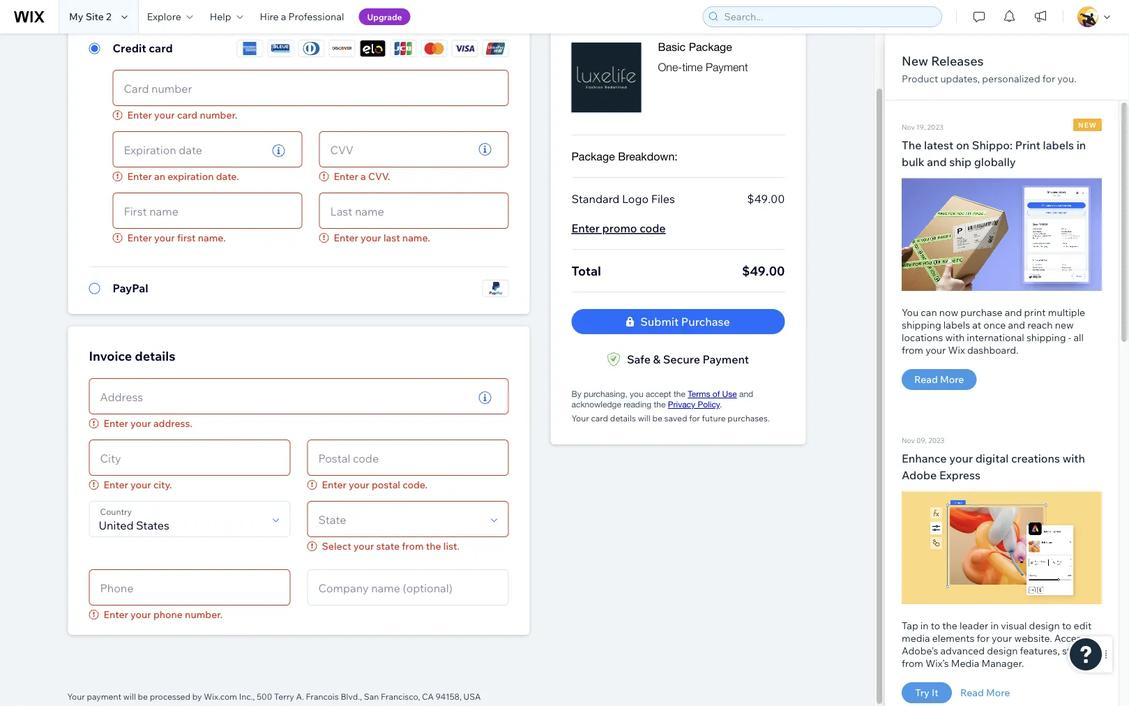 Task type: locate. For each thing, give the bounding box(es) containing it.
upgrade button
[[359, 8, 411, 25]]

card up expiration
[[177, 109, 198, 121]]

enter down standard
[[572, 222, 600, 236]]

1 vertical spatial details
[[610, 413, 636, 424]]

labels inside the latest on shippo: print labels in bulk and ship globally
[[1044, 138, 1075, 152]]

0 vertical spatial 2023
[[928, 122, 944, 131]]

0 vertical spatial your
[[572, 413, 589, 424]]

more down manager.
[[987, 687, 1011, 699]]

1 horizontal spatial a
[[361, 171, 366, 183]]

be left "saved"
[[653, 413, 663, 424]]

read more link down wix
[[902, 369, 977, 390]]

phone
[[153, 609, 183, 621]]

media
[[952, 657, 980, 670]]

your payment will be processed by wix.com inc., 500 terry a. francois blvd., san francisco, ca 94158, usa
[[67, 692, 481, 702]]

blvd.,
[[341, 692, 362, 702]]

1 nov from the top
[[902, 122, 915, 131]]

will right payment
[[123, 692, 136, 702]]

labels down now
[[944, 319, 971, 331]]

the inside tap in to the leader in visual design to edit media elements for your website. access adobe's advanced design features, straight from wix's media manager.
[[943, 620, 958, 632]]

read more
[[915, 373, 965, 386], [961, 687, 1011, 699]]

0 horizontal spatial shipping
[[902, 319, 942, 331]]

your down "visual"
[[992, 632, 1013, 645]]

your left address.
[[131, 418, 151, 430]]

your left last
[[361, 232, 382, 244]]

ca
[[422, 692, 434, 702]]

enter your first name.
[[127, 232, 226, 244]]

payment right time
[[706, 61, 749, 74]]

the up the privacy
[[674, 389, 686, 399]]

labels inside you can now purchase and print multiple shipping labels at once and reach new locations with international shipping - all from your wix dashboard.
[[944, 319, 971, 331]]

wix's
[[926, 657, 950, 670]]

1 vertical spatial will
[[123, 692, 136, 702]]

name. right first at the top of the page
[[198, 232, 226, 244]]

1 vertical spatial nov
[[902, 436, 915, 445]]

card for credit card
[[149, 42, 173, 55]]

1 horizontal spatial will
[[638, 413, 651, 424]]

1 horizontal spatial design
[[1030, 620, 1061, 632]]

2 vertical spatial for
[[977, 632, 990, 645]]

1 vertical spatial a
[[361, 171, 366, 183]]

1 vertical spatial your
[[67, 692, 85, 702]]

will down reading
[[638, 413, 651, 424]]

enter for enter your card number.
[[127, 109, 152, 121]]

0 vertical spatial shipping
[[902, 319, 942, 331]]

shipping up locations
[[902, 319, 942, 331]]

the down accept in the bottom of the page
[[654, 400, 666, 410]]

for left you.
[[1043, 73, 1056, 85]]

new
[[902, 53, 929, 68]]

0 vertical spatial package
[[689, 41, 733, 54]]

logo
[[622, 192, 649, 206]]

privacy policy .
[[668, 400, 722, 410]]

number. for enter your phone number.
[[185, 609, 223, 621]]

multiple
[[1049, 306, 1086, 319]]

1 vertical spatial with
[[1063, 451, 1086, 465]]

1 horizontal spatial for
[[977, 632, 990, 645]]

0 vertical spatial with
[[946, 332, 965, 344]]

your for enter your address.
[[131, 418, 151, 430]]

number. for enter your card number.
[[200, 109, 238, 121]]

you
[[630, 389, 644, 399]]

name. right last
[[403, 232, 430, 244]]

0 vertical spatial a
[[281, 10, 286, 23]]

read more down manager.
[[961, 687, 1011, 699]]

enter left "cvv."
[[334, 171, 359, 183]]

0 vertical spatial read
[[915, 373, 938, 386]]

can
[[921, 306, 938, 319]]

the up elements
[[943, 620, 958, 632]]

1 horizontal spatial with
[[1063, 451, 1086, 465]]

your left first at the top of the page
[[154, 232, 175, 244]]

2 nov from the top
[[902, 436, 915, 445]]

and right the once
[[1009, 319, 1026, 331]]

enter left an
[[127, 171, 152, 183]]

your for enter your postal code.
[[349, 479, 370, 491]]

address.
[[153, 418, 193, 430]]

to up access
[[1063, 620, 1072, 632]]

updates,
[[941, 73, 981, 85]]

for down 'privacy policy .'
[[690, 413, 701, 424]]

your down acknowledge
[[572, 413, 589, 424]]

and acknowledge reading the
[[572, 389, 754, 410]]

from down locations
[[902, 344, 924, 356]]

shipping down reach
[[1027, 332, 1067, 344]]

a inside hire a professional 'link'
[[281, 10, 286, 23]]

nov left 09,
[[902, 436, 915, 445]]

with
[[946, 332, 965, 344], [1063, 451, 1086, 465]]

in
[[1077, 138, 1087, 152], [921, 620, 929, 632], [991, 620, 999, 632]]

package up standard
[[572, 150, 615, 163]]

enter for enter promo code
[[572, 222, 600, 236]]

0 horizontal spatial for
[[690, 413, 701, 424]]

be
[[653, 413, 663, 424], [138, 692, 148, 702]]

in left "visual"
[[991, 620, 999, 632]]

0 horizontal spatial read
[[915, 373, 938, 386]]

your left postal
[[349, 479, 370, 491]]

1 vertical spatial card
[[177, 109, 198, 121]]

0 vertical spatial payment
[[706, 61, 749, 74]]

1 horizontal spatial package
[[689, 41, 733, 54]]

and down latest
[[928, 155, 947, 169]]

in right tap
[[921, 620, 929, 632]]

enter left "city."
[[104, 479, 128, 491]]

0 vertical spatial for
[[1043, 73, 1056, 85]]

design up manager.
[[988, 645, 1018, 657]]

0 vertical spatial labels
[[1044, 138, 1075, 152]]

one-
[[658, 61, 683, 74]]

express
[[940, 468, 981, 482]]

enter left last
[[334, 232, 359, 244]]

enter for enter your city.
[[104, 479, 128, 491]]

1 vertical spatial 2023
[[929, 436, 945, 445]]

details down reading
[[610, 413, 636, 424]]

card for your card details will be saved for future purchases.
[[591, 413, 609, 424]]

1 vertical spatial more
[[987, 687, 1011, 699]]

last
[[384, 232, 400, 244]]

your left state
[[354, 540, 374, 553]]

enter your card number.
[[127, 109, 238, 121]]

1 vertical spatial payment
[[703, 353, 750, 367]]

0 vertical spatial number.
[[200, 109, 238, 121]]

design
[[1030, 620, 1061, 632], [988, 645, 1018, 657]]

enter a cvv.
[[334, 171, 391, 183]]

ship
[[950, 155, 972, 169]]

1 horizontal spatial more
[[987, 687, 1011, 699]]

nov for nov 19, 2023
[[902, 122, 915, 131]]

more down wix
[[941, 373, 965, 386]]

0 horizontal spatial be
[[138, 692, 148, 702]]

read down media
[[961, 687, 984, 699]]

enter for enter your phone number.
[[104, 609, 128, 621]]

2023 right 09,
[[929, 436, 945, 445]]

design up website.
[[1030, 620, 1061, 632]]

1 horizontal spatial to
[[1063, 620, 1072, 632]]

read down locations
[[915, 373, 938, 386]]

manager.
[[982, 657, 1025, 670]]

your for enter your phone number.
[[131, 609, 151, 621]]

enter for enter your last name.
[[334, 232, 359, 244]]

with up wix
[[946, 332, 965, 344]]

2023 for nov 19, 2023
[[928, 122, 944, 131]]

enter left phone
[[104, 609, 128, 621]]

number. up "date." at the top of page
[[200, 109, 238, 121]]

read for the top read more link
[[915, 373, 938, 386]]

your for your card details will be saved for future purchases.
[[572, 413, 589, 424]]

read for the bottommost read more link
[[961, 687, 984, 699]]

your inside tap in to the leader in visual design to edit media elements for your website. access adobe's advanced design features, straight from wix's media manager.
[[992, 632, 1013, 645]]

1 horizontal spatial card
[[177, 109, 198, 121]]

a.
[[296, 692, 304, 702]]

2023 inside the nov 09, 2023 enhance your digital creations with adobe express
[[929, 436, 945, 445]]

submit purchase
[[641, 315, 730, 329]]

in down new
[[1077, 138, 1087, 152]]

your for select your state from the list.
[[354, 540, 374, 553]]

basic package one-time payment
[[658, 41, 749, 74]]

with right creations
[[1063, 451, 1086, 465]]

time
[[683, 61, 703, 74]]

media
[[902, 632, 931, 645]]

your up an
[[154, 109, 175, 121]]

try it link
[[902, 683, 953, 703]]

1 vertical spatial be
[[138, 692, 148, 702]]

0 horizontal spatial will
[[123, 692, 136, 702]]

a right hire
[[281, 10, 286, 23]]

Last name text field
[[326, 194, 502, 229]]

labels right 'print'
[[1044, 138, 1075, 152]]

labels
[[1044, 138, 1075, 152], [944, 319, 971, 331]]

0 vertical spatial read more
[[915, 373, 965, 386]]

site
[[86, 10, 104, 23]]

your down locations
[[926, 344, 946, 356]]

your
[[572, 413, 589, 424], [67, 692, 85, 702]]

1 horizontal spatial in
[[991, 620, 999, 632]]

for down leader
[[977, 632, 990, 645]]

in inside the latest on shippo: print labels in bulk and ship globally
[[1077, 138, 1087, 152]]

package up time
[[689, 41, 733, 54]]

product
[[902, 73, 939, 85]]

basic
[[658, 41, 686, 54]]

0 horizontal spatial details
[[135, 348, 176, 364]]

Postal code text field
[[314, 441, 502, 476]]

94158,
[[436, 692, 462, 702]]

from right state
[[402, 540, 424, 553]]

0 horizontal spatial name.
[[198, 232, 226, 244]]

name. for enter your first name.
[[198, 232, 226, 244]]

upgrade
[[367, 12, 402, 22]]

0 vertical spatial will
[[638, 413, 651, 424]]

1 horizontal spatial name.
[[403, 232, 430, 244]]

my site 2
[[69, 10, 111, 23]]

and inside the latest on shippo: print labels in bulk and ship globally
[[928, 155, 947, 169]]

read more link
[[902, 369, 977, 390], [961, 687, 1011, 699]]

0 horizontal spatial more
[[941, 373, 965, 386]]

nov inside the nov 09, 2023 enhance your digital creations with adobe express
[[902, 436, 915, 445]]

the
[[674, 389, 686, 399], [654, 400, 666, 410], [426, 540, 441, 553], [943, 620, 958, 632]]

enter left first at the top of the page
[[127, 232, 152, 244]]

0 vertical spatial more
[[941, 373, 965, 386]]

all
[[1074, 332, 1084, 344]]

submit
[[641, 315, 679, 329]]

1 horizontal spatial labels
[[1044, 138, 1075, 152]]

your up express
[[950, 451, 974, 465]]

try
[[916, 687, 930, 699]]

read
[[915, 373, 938, 386], [961, 687, 984, 699]]

from
[[902, 344, 924, 356], [402, 540, 424, 553], [902, 657, 924, 670]]

by purchasing, you accept the terms of use
[[572, 389, 737, 399]]

1 vertical spatial $49.00
[[742, 263, 785, 279]]

enter left address.
[[104, 418, 128, 430]]

0 vertical spatial $49.00
[[748, 192, 785, 206]]

0 vertical spatial read more link
[[902, 369, 977, 390]]

enter promo code
[[572, 222, 666, 236]]

for inside tap in to the leader in visual design to edit media elements for your website. access adobe's advanced design features, straight from wix's media manager.
[[977, 632, 990, 645]]

1 horizontal spatial your
[[572, 413, 589, 424]]

print
[[1025, 306, 1047, 319]]

payment up use
[[703, 353, 750, 367]]

state
[[377, 540, 400, 553]]

package breakdown:
[[572, 150, 678, 163]]

2023 right 19,
[[928, 122, 944, 131]]

be left processed
[[138, 692, 148, 702]]

read more down wix
[[915, 373, 965, 386]]

a for cvv.
[[361, 171, 366, 183]]

0 vertical spatial from
[[902, 344, 924, 356]]

0 horizontal spatial card
[[149, 42, 173, 55]]

1 vertical spatial read
[[961, 687, 984, 699]]

name.
[[198, 232, 226, 244], [403, 232, 430, 244]]

0 horizontal spatial design
[[988, 645, 1018, 657]]

number. down phone telephone field
[[185, 609, 223, 621]]

nov left 19,
[[902, 122, 915, 131]]

0 vertical spatial nov
[[902, 122, 915, 131]]

1 vertical spatial read more
[[961, 687, 1011, 699]]

nov 09, 2023 enhance your digital creations with adobe express
[[902, 436, 1086, 482]]

0 horizontal spatial labels
[[944, 319, 971, 331]]

nov 19, 2023
[[902, 122, 944, 131]]

1 vertical spatial design
[[988, 645, 1018, 657]]

it
[[932, 687, 939, 699]]

read more link down manager.
[[961, 687, 1011, 699]]

2 vertical spatial card
[[591, 413, 609, 424]]

None telephone field
[[120, 132, 262, 167]]

1 vertical spatial number.
[[185, 609, 223, 621]]

1 to from the left
[[931, 620, 941, 632]]

2 horizontal spatial in
[[1077, 138, 1087, 152]]

your left payment
[[67, 692, 85, 702]]

1 vertical spatial package
[[572, 150, 615, 163]]

your left phone
[[131, 609, 151, 621]]

0 vertical spatial card
[[149, 42, 173, 55]]

1 vertical spatial labels
[[944, 319, 971, 331]]

2 horizontal spatial card
[[591, 413, 609, 424]]

card right credit
[[149, 42, 173, 55]]

adobe
[[902, 468, 937, 482]]

card
[[149, 42, 173, 55], [177, 109, 198, 121], [591, 413, 609, 424]]

0 horizontal spatial a
[[281, 10, 286, 23]]

enter left postal
[[322, 479, 347, 491]]

enter for enter your postal code.
[[322, 479, 347, 491]]

straight
[[1063, 645, 1098, 657]]

help button
[[201, 0, 252, 33]]

None field
[[96, 502, 266, 537], [314, 502, 485, 537], [96, 502, 266, 537], [314, 502, 485, 537]]

1 vertical spatial shipping
[[1027, 332, 1067, 344]]

your left "city."
[[131, 479, 151, 491]]

2 name. from the left
[[403, 232, 430, 244]]

card down acknowledge
[[591, 413, 609, 424]]

a left "cvv."
[[361, 171, 366, 183]]

1 horizontal spatial read
[[961, 687, 984, 699]]

from down adobe's
[[902, 657, 924, 670]]

and right use
[[740, 389, 754, 399]]

to
[[931, 620, 941, 632], [1063, 620, 1072, 632]]

acknowledge
[[572, 400, 622, 410]]

processed
[[150, 692, 191, 702]]

elements
[[933, 632, 975, 645]]

enter inside button
[[572, 222, 600, 236]]

0 horizontal spatial your
[[67, 692, 85, 702]]

future
[[702, 413, 726, 424]]

0 horizontal spatial with
[[946, 332, 965, 344]]

0 horizontal spatial to
[[931, 620, 941, 632]]

0 vertical spatial be
[[653, 413, 663, 424]]

enter down credit card
[[127, 109, 152, 121]]

inc.,
[[239, 692, 255, 702]]

details right invoice
[[135, 348, 176, 364]]

2 horizontal spatial for
[[1043, 73, 1056, 85]]

2 vertical spatial from
[[902, 657, 924, 670]]

1 name. from the left
[[198, 232, 226, 244]]

to up elements
[[931, 620, 941, 632]]

bulk
[[902, 155, 925, 169]]



Task type: vqa. For each thing, say whether or not it's contained in the screenshot.
19,
yes



Task type: describe. For each thing, give the bounding box(es) containing it.
read more for the bottommost read more link
[[961, 687, 1011, 699]]

francisco,
[[381, 692, 420, 702]]

0 vertical spatial design
[[1030, 620, 1061, 632]]

terms of use link
[[688, 389, 737, 399]]

the
[[902, 138, 922, 152]]

package inside basic package one-time payment
[[689, 41, 733, 54]]

your inside the nov 09, 2023 enhance your digital creations with adobe express
[[950, 451, 974, 465]]

new
[[1056, 319, 1075, 331]]

payment inside basic package one-time payment
[[706, 61, 749, 74]]

of
[[713, 389, 720, 399]]

once
[[984, 319, 1006, 331]]

your for enter your first name.
[[154, 232, 175, 244]]

city.
[[153, 479, 172, 491]]

shippo:
[[973, 138, 1013, 152]]

enter for enter a cvv.
[[334, 171, 359, 183]]

read more for the top read more link
[[915, 373, 965, 386]]

enter for enter an expiration date.
[[127, 171, 152, 183]]

website.
[[1015, 632, 1053, 645]]

personalized
[[983, 73, 1041, 85]]

use
[[723, 389, 737, 399]]

enter your city.
[[104, 479, 172, 491]]

for inside new releases product updates, personalized for you.
[[1043, 73, 1056, 85]]

standard
[[572, 192, 620, 206]]

enter for enter your address.
[[104, 418, 128, 430]]

the left list.
[[426, 540, 441, 553]]

privacy policy link
[[668, 400, 720, 410]]

.
[[720, 400, 722, 410]]

Company name text field
[[314, 570, 502, 605]]

files
[[652, 192, 675, 206]]

leader
[[960, 620, 989, 632]]

-
[[1069, 332, 1072, 344]]

1 vertical spatial from
[[402, 540, 424, 553]]

code
[[640, 222, 666, 236]]

more for the top read more link
[[941, 373, 965, 386]]

1 vertical spatial for
[[690, 413, 701, 424]]

payment
[[87, 692, 121, 702]]

and inside and acknowledge reading the
[[740, 389, 754, 399]]

digital
[[976, 451, 1009, 465]]

enter promo code button
[[572, 220, 666, 237]]

terms
[[688, 389, 711, 399]]

Address text field
[[96, 379, 469, 414]]

hire a professional link
[[252, 0, 353, 33]]

select
[[322, 540, 351, 553]]

by
[[572, 389, 582, 399]]

expiration
[[168, 171, 214, 183]]

creations
[[1012, 451, 1061, 465]]

your for enter your city.
[[131, 479, 151, 491]]

nov for nov 09, 2023 enhance your digital creations with adobe express
[[902, 436, 915, 445]]

credit card
[[113, 42, 173, 55]]

enter your postal code.
[[322, 479, 428, 491]]

safe & secure payment
[[627, 353, 750, 367]]

from inside you can now purchase and print multiple shipping labels at once and reach new locations with international shipping - all from your wix dashboard.
[[902, 344, 924, 356]]

reach
[[1028, 319, 1053, 331]]

with inside the nov 09, 2023 enhance your digital creations with adobe express
[[1063, 451, 1086, 465]]

on
[[957, 138, 970, 152]]

new releases product updates, personalized for you.
[[902, 53, 1077, 85]]

1 horizontal spatial shipping
[[1027, 332, 1067, 344]]

hire a professional
[[260, 10, 344, 23]]

more for the bottommost read more link
[[987, 687, 1011, 699]]

with inside you can now purchase and print multiple shipping labels at once and reach new locations with international shipping - all from your wix dashboard.
[[946, 332, 965, 344]]

0 horizontal spatial package
[[572, 150, 615, 163]]

advanced
[[941, 645, 985, 657]]

$49.00 for total
[[742, 263, 785, 279]]

your card details will be saved for future purchases.
[[572, 413, 770, 424]]

enter for enter your first name.
[[127, 232, 152, 244]]

First name text field
[[120, 194, 296, 229]]

1 vertical spatial read more link
[[961, 687, 1011, 699]]

$49.00 for standard logo files
[[748, 192, 785, 206]]

the inside and acknowledge reading the
[[654, 400, 666, 410]]

your inside you can now purchase and print multiple shipping labels at once and reach new locations with international shipping - all from your wix dashboard.
[[926, 344, 946, 356]]

from inside tap in to the leader in visual design to edit media elements for your website. access adobe's advanced design features, straight from wix's media manager.
[[902, 657, 924, 670]]

professional
[[289, 10, 344, 23]]

Phone telephone field
[[96, 570, 284, 605]]

secure
[[663, 353, 701, 367]]

your for enter your last name.
[[361, 232, 382, 244]]

reading
[[624, 400, 652, 410]]

postal
[[372, 479, 401, 491]]

2023 for nov 09, 2023 enhance your digital creations with adobe express
[[929, 436, 945, 445]]

explore
[[147, 10, 181, 23]]

usa
[[464, 692, 481, 702]]

by
[[192, 692, 202, 702]]

tap in to the leader in visual design to edit media elements for your website. access adobe's advanced design features, straight from wix's media manager.
[[902, 620, 1098, 670]]

0 vertical spatial details
[[135, 348, 176, 364]]

19,
[[917, 122, 926, 131]]

1 horizontal spatial details
[[610, 413, 636, 424]]

invoice details
[[89, 348, 176, 364]]

total
[[572, 263, 602, 279]]

edit
[[1074, 620, 1092, 632]]

print
[[1016, 138, 1041, 152]]

adobe's
[[902, 645, 939, 657]]

latest
[[925, 138, 954, 152]]

purchasing,
[[584, 389, 628, 399]]

500
[[257, 692, 272, 702]]

your for enter your card number.
[[154, 109, 175, 121]]

releases
[[932, 53, 984, 68]]

1 horizontal spatial be
[[653, 413, 663, 424]]

you can now purchase and print multiple shipping labels at once and reach new locations with international shipping - all from your wix dashboard.
[[902, 306, 1086, 356]]

2 to from the left
[[1063, 620, 1072, 632]]

a for professional
[[281, 10, 286, 23]]

promo
[[603, 222, 637, 236]]

list.
[[444, 540, 460, 553]]

first
[[177, 232, 196, 244]]

safe
[[627, 353, 651, 367]]

paypal
[[113, 282, 148, 296]]

City text field
[[96, 441, 284, 476]]

your for your payment will be processed by wix.com inc., 500 terry a. francois blvd., san francisco, ca 94158, usa
[[67, 692, 85, 702]]

an
[[154, 171, 165, 183]]

Search... field
[[721, 7, 938, 27]]

international
[[967, 332, 1025, 344]]

features,
[[1021, 645, 1061, 657]]

terry
[[274, 692, 294, 702]]

name. for enter your last name.
[[403, 232, 430, 244]]

globally
[[975, 155, 1017, 169]]

san
[[364, 692, 379, 702]]

select your state from the list.
[[322, 540, 460, 553]]

enhance
[[902, 451, 947, 465]]

privacy
[[668, 400, 696, 410]]

hire
[[260, 10, 279, 23]]

enter an expiration date.
[[127, 171, 239, 183]]

0 horizontal spatial in
[[921, 620, 929, 632]]

09,
[[917, 436, 927, 445]]

invoice
[[89, 348, 132, 364]]

try it
[[916, 687, 939, 699]]

and left print
[[1005, 306, 1023, 319]]

access
[[1055, 632, 1087, 645]]



